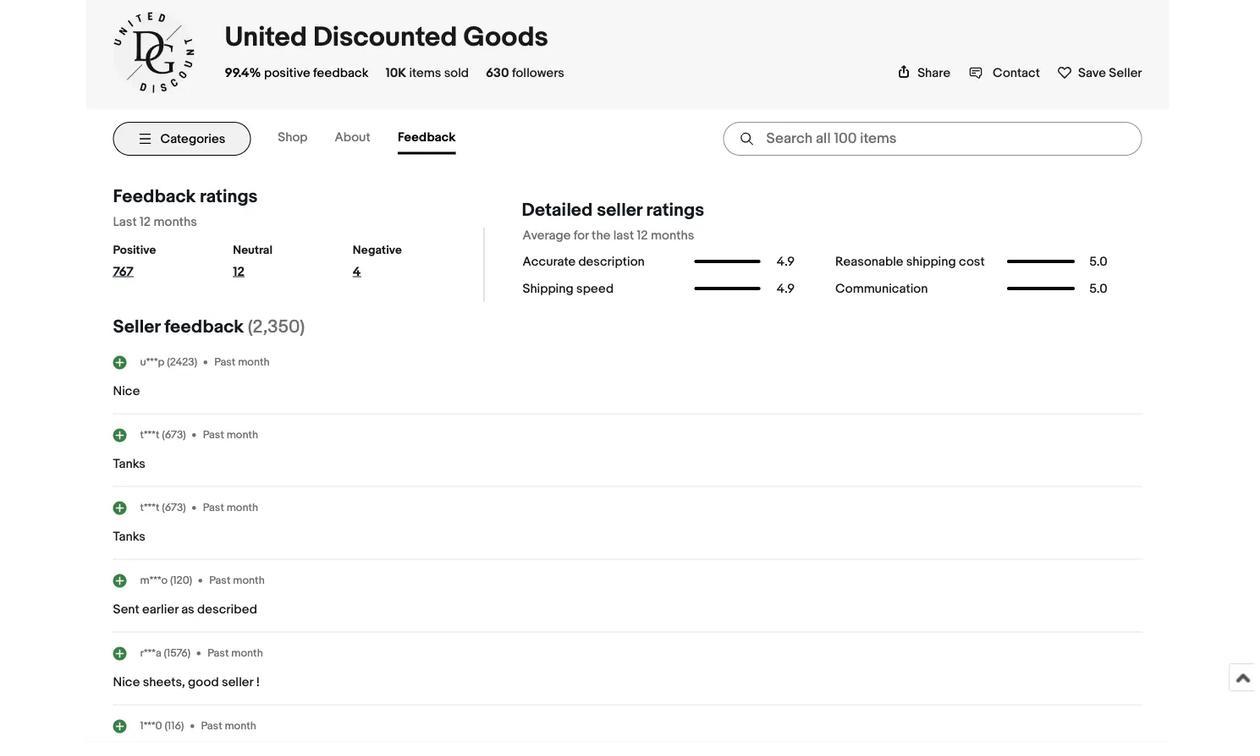 Task type: describe. For each thing, give the bounding box(es) containing it.
last
[[113, 214, 137, 229]]

detailed
[[522, 199, 593, 221]]

2 t***t (673) from the top
[[140, 501, 186, 515]]

0 horizontal spatial seller
[[222, 675, 253, 690]]

12 inside neutral 12
[[233, 264, 245, 279]]

contact
[[993, 65, 1040, 80]]

united
[[225, 21, 307, 54]]

tab list containing shop
[[278, 123, 483, 154]]

2 horizontal spatial 12
[[637, 228, 648, 243]]

good
[[188, 675, 219, 690]]

5.0 for communication
[[1090, 281, 1108, 296]]

Search all 100 items field
[[723, 122, 1142, 156]]

positive
[[264, 65, 310, 80]]

contact link
[[969, 65, 1040, 80]]

months inside the feedback ratings last 12 months
[[154, 214, 197, 229]]

average
[[523, 228, 571, 243]]

r***a (1576)
[[140, 647, 191, 660]]

12 inside the feedback ratings last 12 months
[[140, 214, 151, 229]]

save seller button
[[1057, 62, 1142, 80]]

neutral
[[233, 243, 273, 257]]

1 vertical spatial seller
[[113, 316, 160, 338]]

average for the last 12 months
[[523, 228, 694, 243]]

4.9 for shipping speed
[[777, 281, 795, 296]]

save seller
[[1078, 65, 1142, 80]]

2 t***t from the top
[[140, 501, 159, 515]]

positive 767
[[113, 243, 156, 279]]

u***p
[[140, 356, 165, 369]]

save
[[1078, 65, 1106, 80]]

communication
[[835, 281, 928, 296]]

4.9 for accurate description
[[777, 254, 795, 269]]

0 horizontal spatial feedback
[[164, 316, 244, 338]]

feedback ratings last 12 months
[[113, 185, 258, 229]]

share
[[918, 65, 951, 80]]

followers
[[512, 65, 565, 80]]

speed
[[576, 281, 614, 296]]

10k items sold
[[386, 65, 469, 80]]

2 tanks from the top
[[113, 530, 145, 545]]

sent
[[113, 602, 139, 618]]

99.4%
[[225, 65, 261, 80]]

1 horizontal spatial months
[[651, 228, 694, 243]]

4 link
[[353, 264, 430, 286]]

last
[[613, 228, 634, 243]]

4
[[353, 264, 361, 279]]

1 (673) from the top
[[162, 429, 186, 442]]

1 horizontal spatial seller
[[597, 199, 642, 221]]

the
[[592, 228, 611, 243]]

united discounted goods link
[[225, 21, 548, 54]]

for
[[574, 228, 589, 243]]

negative 4
[[353, 243, 402, 279]]

u***p (2423)
[[140, 356, 197, 369]]

!
[[256, 675, 260, 690]]



Task type: vqa. For each thing, say whether or not it's contained in the screenshot.
the topmost BEST
no



Task type: locate. For each thing, give the bounding box(es) containing it.
feedback right positive
[[313, 65, 369, 80]]

m***o (120)
[[140, 574, 192, 587]]

detailed seller ratings
[[522, 199, 704, 221]]

nice for nice sheets, good seller !
[[113, 675, 140, 690]]

ratings
[[200, 185, 258, 207], [646, 199, 704, 221]]

r***a
[[140, 647, 161, 660]]

united discounted goods
[[225, 21, 548, 54]]

feedback up (2423)
[[164, 316, 244, 338]]

shop
[[278, 130, 308, 145]]

discounted
[[313, 21, 457, 54]]

about
[[335, 130, 370, 145]]

months right last
[[651, 228, 694, 243]]

seller up last
[[597, 199, 642, 221]]

1 horizontal spatial feedback
[[398, 130, 456, 145]]

categories
[[160, 131, 225, 146]]

12 right last
[[637, 228, 648, 243]]

1 4.9 from the top
[[777, 254, 795, 269]]

99.4% positive feedback
[[225, 65, 369, 80]]

sent earlier as described
[[113, 602, 257, 618]]

1 horizontal spatial feedback
[[313, 65, 369, 80]]

nice for nice
[[113, 384, 140, 399]]

0 horizontal spatial 12
[[140, 214, 151, 229]]

1 vertical spatial 4.9
[[777, 281, 795, 296]]

1 t***t (673) from the top
[[140, 429, 186, 442]]

feedback for feedback
[[398, 130, 456, 145]]

10k
[[386, 65, 406, 80]]

12
[[140, 214, 151, 229], [637, 228, 648, 243], [233, 264, 245, 279]]

as
[[181, 602, 194, 618]]

seller right save
[[1109, 65, 1142, 80]]

goods
[[464, 21, 548, 54]]

0 vertical spatial seller
[[1109, 65, 1142, 80]]

1 horizontal spatial ratings
[[646, 199, 704, 221]]

1 horizontal spatial 12
[[233, 264, 245, 279]]

(673) down u***p (2423)
[[162, 429, 186, 442]]

0 vertical spatial nice
[[113, 384, 140, 399]]

reasonable
[[835, 254, 904, 269]]

feedback
[[313, 65, 369, 80], [164, 316, 244, 338]]

1***0
[[140, 720, 162, 733]]

1 vertical spatial seller
[[222, 675, 253, 690]]

(2,350)
[[248, 316, 305, 338]]

0 vertical spatial seller
[[597, 199, 642, 221]]

sheets,
[[143, 675, 185, 690]]

0 horizontal spatial feedback
[[113, 185, 196, 207]]

months up "positive" on the top left of the page
[[154, 214, 197, 229]]

767
[[113, 264, 134, 279]]

shipping speed
[[523, 281, 614, 296]]

(120)
[[170, 574, 192, 587]]

1 vertical spatial tanks
[[113, 530, 145, 545]]

767 link
[[113, 264, 191, 286]]

1 horizontal spatial seller
[[1109, 65, 1142, 80]]

12 down "neutral"
[[233, 264, 245, 279]]

(673)
[[162, 429, 186, 442], [162, 501, 186, 515]]

2 nice from the top
[[113, 675, 140, 690]]

2 5.0 from the top
[[1090, 281, 1108, 296]]

t***t (673) down u***p (2423)
[[140, 429, 186, 442]]

shipping
[[906, 254, 956, 269]]

seller
[[597, 199, 642, 221], [222, 675, 253, 690]]

united discounted goods image
[[113, 12, 194, 93]]

reasonable shipping cost
[[835, 254, 985, 269]]

months
[[154, 214, 197, 229], [651, 228, 694, 243]]

0 vertical spatial feedback
[[313, 65, 369, 80]]

seller feedback (2,350)
[[113, 316, 305, 338]]

12 right the last
[[140, 214, 151, 229]]

t***t up m***o
[[140, 501, 159, 515]]

1 5.0 from the top
[[1090, 254, 1108, 269]]

4.9
[[777, 254, 795, 269], [777, 281, 795, 296]]

ratings inside the feedback ratings last 12 months
[[200, 185, 258, 207]]

(1576)
[[164, 647, 191, 660]]

past month
[[214, 356, 270, 369], [203, 429, 258, 442], [203, 501, 258, 515], [209, 574, 265, 587], [208, 647, 263, 660], [201, 720, 256, 733]]

5.0 for reasonable shipping cost
[[1090, 254, 1108, 269]]

0 vertical spatial feedback
[[398, 130, 456, 145]]

t***t (673)
[[140, 429, 186, 442], [140, 501, 186, 515]]

0 vertical spatial (673)
[[162, 429, 186, 442]]

seller
[[1109, 65, 1142, 80], [113, 316, 160, 338]]

feedback
[[398, 130, 456, 145], [113, 185, 196, 207]]

t***t (673) up m***o (120)
[[140, 501, 186, 515]]

feedback inside tab list
[[398, 130, 456, 145]]

tanks
[[113, 457, 145, 472], [113, 530, 145, 545]]

0 horizontal spatial months
[[154, 214, 197, 229]]

items
[[409, 65, 441, 80]]

0 vertical spatial tanks
[[113, 457, 145, 472]]

(673) up (120)
[[162, 501, 186, 515]]

description
[[579, 254, 645, 269]]

feedback up the last
[[113, 185, 196, 207]]

t***t
[[140, 429, 159, 442], [140, 501, 159, 515]]

1 vertical spatial 5.0
[[1090, 281, 1108, 296]]

month
[[238, 356, 270, 369], [227, 429, 258, 442], [227, 501, 258, 515], [233, 574, 265, 587], [231, 647, 263, 660], [225, 720, 256, 733]]

0 horizontal spatial seller
[[113, 316, 160, 338]]

sold
[[444, 65, 469, 80]]

1 t***t from the top
[[140, 429, 159, 442]]

feedback for feedback ratings last 12 months
[[113, 185, 196, 207]]

630 followers
[[486, 65, 565, 80]]

seller left !
[[222, 675, 253, 690]]

earlier
[[142, 602, 178, 618]]

accurate
[[523, 254, 576, 269]]

ratings up average for the last 12 months
[[646, 199, 704, 221]]

nice
[[113, 384, 140, 399], [113, 675, 140, 690]]

accurate description
[[523, 254, 645, 269]]

1 vertical spatial nice
[[113, 675, 140, 690]]

0 vertical spatial t***t (673)
[[140, 429, 186, 442]]

share button
[[897, 65, 951, 80]]

ratings up "neutral"
[[200, 185, 258, 207]]

seller up u***p
[[113, 316, 160, 338]]

2 4.9 from the top
[[777, 281, 795, 296]]

past
[[214, 356, 236, 369], [203, 429, 224, 442], [203, 501, 224, 515], [209, 574, 231, 587], [208, 647, 229, 660], [201, 720, 222, 733]]

seller inside button
[[1109, 65, 1142, 80]]

neutral 12
[[233, 243, 273, 279]]

t***t down u***p
[[140, 429, 159, 442]]

1 vertical spatial t***t (673)
[[140, 501, 186, 515]]

tab list
[[278, 123, 483, 154]]

0 vertical spatial 4.9
[[777, 254, 795, 269]]

1 vertical spatial t***t
[[140, 501, 159, 515]]

1 vertical spatial feedback
[[164, 316, 244, 338]]

negative
[[353, 243, 402, 257]]

0 vertical spatial 5.0
[[1090, 254, 1108, 269]]

1 tanks from the top
[[113, 457, 145, 472]]

1 vertical spatial feedback
[[113, 185, 196, 207]]

cost
[[959, 254, 985, 269]]

shipping
[[523, 281, 574, 296]]

m***o
[[140, 574, 168, 587]]

feedback inside the feedback ratings last 12 months
[[113, 185, 196, 207]]

630
[[486, 65, 509, 80]]

0 horizontal spatial ratings
[[200, 185, 258, 207]]

1 vertical spatial (673)
[[162, 501, 186, 515]]

(2423)
[[167, 356, 197, 369]]

0 vertical spatial t***t
[[140, 429, 159, 442]]

described
[[197, 602, 257, 618]]

2 (673) from the top
[[162, 501, 186, 515]]

1 nice from the top
[[113, 384, 140, 399]]

nice sheets, good seller !
[[113, 675, 260, 690]]

categories button
[[113, 122, 251, 156]]

1***0 (116)
[[140, 720, 184, 733]]

12 link
[[233, 264, 311, 286]]

positive
[[113, 243, 156, 257]]

(116)
[[165, 720, 184, 733]]

5.0
[[1090, 254, 1108, 269], [1090, 281, 1108, 296]]

feedback down 10k items sold
[[398, 130, 456, 145]]



